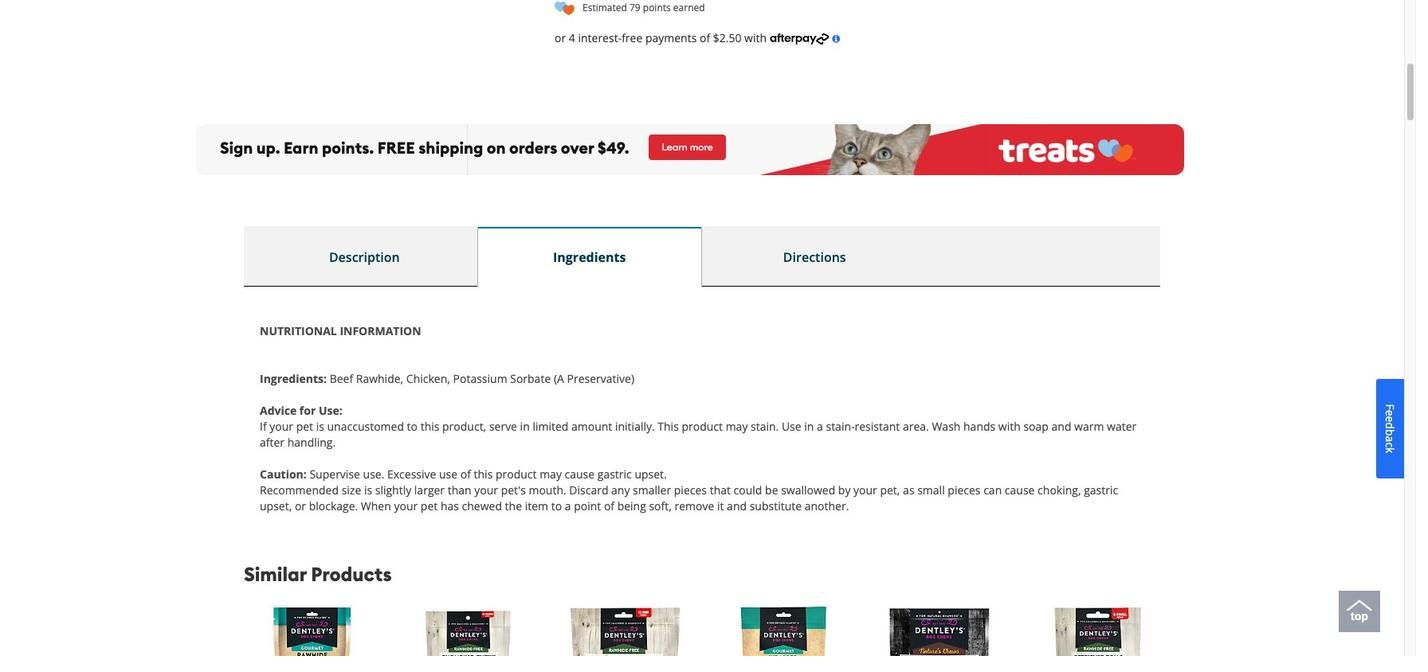 Task type: vqa. For each thing, say whether or not it's contained in the screenshot.
4
yes



Task type: locate. For each thing, give the bounding box(es) containing it.
is up handling.
[[316, 420, 324, 435]]

1 vertical spatial with
[[999, 420, 1021, 435]]

0 horizontal spatial or
[[295, 499, 306, 514]]

0 horizontal spatial gastric
[[598, 467, 632, 483]]

water
[[1107, 420, 1137, 435]]

your down advice
[[270, 420, 293, 435]]

1 horizontal spatial with
[[999, 420, 1021, 435]]

has
[[441, 499, 459, 514]]

e up d
[[1383, 410, 1398, 417]]

0 vertical spatial to
[[407, 420, 418, 435]]

0 horizontal spatial of
[[461, 467, 471, 483]]

cause up the discard
[[565, 467, 595, 483]]

0 vertical spatial this
[[421, 420, 440, 435]]

1 vertical spatial and
[[727, 499, 747, 514]]

this
[[421, 420, 440, 435], [474, 467, 493, 483]]

interest-
[[578, 30, 622, 46]]

a
[[817, 420, 823, 435], [1383, 436, 1398, 443], [565, 499, 571, 514]]

to inside advice for use: if your pet is unaccustomed to this product, serve in limited amount initially. this product may stain. use in a stain-resistant area. wash hands with soap and warm water after handling.
[[407, 420, 418, 435]]

0 vertical spatial a
[[817, 420, 823, 435]]

learn more link
[[649, 135, 726, 161]]

pet inside caution: supervise use. excessive use of this product may cause gastric upset. recommended size is slightly larger than your pet's mouth. discard any smaller pieces that could be swallowed by your pet, as small pieces can cause choking, gastric upset, or blockage. when your pet has chewed the item to a point of being soft, remove it and substitute another.
[[421, 499, 438, 514]]

0 vertical spatial may
[[726, 420, 748, 435]]

a inside advice for use: if your pet is unaccustomed to this product, serve in limited amount initially. this product may stain. use in a stain-resistant area. wash hands with soap and warm water after handling.
[[817, 420, 823, 435]]

smaller
[[633, 483, 671, 499]]

and right soap
[[1052, 420, 1072, 435]]

1 vertical spatial is
[[364, 483, 372, 499]]

top
[[1352, 611, 1369, 623]]

of for payments
[[700, 30, 711, 46]]

1 vertical spatial cause
[[1005, 483, 1035, 499]]

nutritional information
[[260, 324, 421, 339]]

may left stain.
[[726, 420, 748, 435]]

1 vertical spatial gastric
[[1084, 483, 1119, 499]]

tab list
[[244, 227, 1161, 287]]

in right the serve
[[520, 420, 530, 435]]

use
[[439, 467, 458, 483]]

0 horizontal spatial this
[[421, 420, 440, 435]]

1 horizontal spatial a
[[817, 420, 823, 435]]

1 horizontal spatial is
[[364, 483, 372, 499]]

warm
[[1075, 420, 1105, 435]]

caution: supervise use. excessive use of this product may cause gastric upset. recommended size is slightly larger than your pet's mouth. discard any smaller pieces that could be swallowed by your pet, as small pieces can cause choking, gastric upset, or blockage. when your pet has chewed the item to a point of being soft, remove it and substitute another.
[[260, 467, 1119, 514]]

0 horizontal spatial to
[[407, 420, 418, 435]]

in right use
[[805, 420, 814, 435]]

1 vertical spatial of
[[461, 467, 471, 483]]

a inside caution: supervise use. excessive use of this product may cause gastric upset. recommended size is slightly larger than your pet's mouth. discard any smaller pieces that could be swallowed by your pet, as small pieces can cause choking, gastric upset, or blockage. when your pet has chewed the item to a point of being soft, remove it and substitute another.
[[565, 499, 571, 514]]

being
[[618, 499, 646, 514]]

a left point
[[565, 499, 571, 514]]

of up than
[[461, 467, 471, 483]]

f
[[1383, 405, 1398, 410]]

1 horizontal spatial this
[[474, 467, 493, 483]]

e down f
[[1383, 417, 1398, 423]]

1 vertical spatial this
[[474, 467, 493, 483]]

b
[[1383, 430, 1398, 436]]

1 horizontal spatial or
[[555, 30, 566, 46]]

directions
[[784, 249, 846, 267]]

amount
[[572, 420, 613, 435]]

cause right can
[[1005, 483, 1035, 499]]

supervise
[[310, 467, 360, 483]]

potassium
[[453, 372, 508, 387]]

blockage.
[[309, 499, 358, 514]]

slightly
[[375, 483, 412, 499]]

1 horizontal spatial and
[[1052, 420, 1072, 435]]

up.
[[257, 138, 280, 158]]

choking,
[[1038, 483, 1082, 499]]

your
[[270, 420, 293, 435], [475, 483, 498, 499], [854, 483, 878, 499], [394, 499, 418, 514]]

back to top image
[[1347, 594, 1373, 619]]

this left product,
[[421, 420, 440, 435]]

dentley's&reg; traditional rawhide bacon wrapped twists dog chew - bacon, 15 count image
[[718, 605, 847, 657]]

dentley's&reg; rawhide-free wrapped mini sticks dog treats - 15 count image
[[561, 605, 690, 657]]

2 horizontal spatial of
[[700, 30, 711, 46]]

caution:
[[260, 467, 307, 483]]

to
[[407, 420, 418, 435], [551, 499, 562, 514]]

0 vertical spatial is
[[316, 420, 324, 435]]

0 horizontal spatial product
[[496, 467, 537, 483]]

earned
[[674, 1, 705, 14]]

0 horizontal spatial with
[[745, 30, 767, 46]]

dentley's&reg; gourmet rawhide stuffed rolls dog treats - sweet potato &amp; chicken image
[[247, 605, 376, 657]]

product inside advice for use: if your pet is unaccustomed to this product, serve in limited amount initially. this product may stain. use in a stain-resistant area. wash hands with soap and warm water after handling.
[[682, 420, 723, 435]]

may up mouth.
[[540, 467, 562, 483]]

dentley's&reg; rawhide-free small chicken roll dog chew - 6 count image
[[1032, 605, 1161, 657]]

gastric up the any
[[598, 467, 632, 483]]

is inside caution: supervise use. excessive use of this product may cause gastric upset. recommended size is slightly larger than your pet's mouth. discard any smaller pieces that could be swallowed by your pet, as small pieces can cause choking, gastric upset, or blockage. when your pet has chewed the item to a point of being soft, remove it and substitute another.
[[364, 483, 372, 499]]

can
[[984, 483, 1002, 499]]

to inside caution: supervise use. excessive use of this product may cause gastric upset. recommended size is slightly larger than your pet's mouth. discard any smaller pieces that could be swallowed by your pet, as small pieces can cause choking, gastric upset, or blockage. when your pet has chewed the item to a point of being soft, remove it and substitute another.
[[551, 499, 562, 514]]

0 vertical spatial and
[[1052, 420, 1072, 435]]

pet inside advice for use: if your pet is unaccustomed to this product, serve in limited amount initially. this product may stain. use in a stain-resistant area. wash hands with soap and warm water after handling.
[[296, 420, 313, 435]]

1 horizontal spatial in
[[805, 420, 814, 435]]

another.
[[805, 499, 849, 514]]

2 vertical spatial a
[[565, 499, 571, 514]]

1 vertical spatial may
[[540, 467, 562, 483]]

sorbate
[[510, 372, 551, 387]]

pet's
[[501, 483, 526, 499]]

or left 4
[[555, 30, 566, 46]]

1 horizontal spatial pet
[[421, 499, 438, 514]]

item
[[525, 499, 549, 514]]

0 horizontal spatial is
[[316, 420, 324, 435]]

and right it
[[727, 499, 747, 514]]

or down the recommended
[[295, 499, 306, 514]]

and
[[1052, 420, 1072, 435], [727, 499, 747, 514]]

1 horizontal spatial product
[[682, 420, 723, 435]]

tab list containing description
[[244, 227, 1161, 287]]

0 vertical spatial of
[[700, 30, 711, 46]]

swallowed
[[781, 483, 836, 499]]

if
[[260, 420, 267, 435]]

chicken,
[[406, 372, 450, 387]]

to right unaccustomed
[[407, 420, 418, 435]]

it
[[718, 499, 724, 514]]

0 horizontal spatial may
[[540, 467, 562, 483]]

1 vertical spatial a
[[1383, 436, 1398, 443]]

your right the by
[[854, 483, 878, 499]]

1 vertical spatial pet
[[421, 499, 438, 514]]

1 vertical spatial to
[[551, 499, 562, 514]]

advice for use: if your pet is unaccustomed to this product, serve in limited amount initially. this product may stain. use in a stain-resistant area. wash hands with soap and warm water after handling.
[[260, 404, 1137, 451]]

1 horizontal spatial pieces
[[948, 483, 981, 499]]

soft,
[[649, 499, 672, 514]]

hands
[[964, 420, 996, 435]]

with left soap
[[999, 420, 1021, 435]]

2 horizontal spatial a
[[1383, 436, 1398, 443]]

this up chewed
[[474, 467, 493, 483]]

wash
[[932, 420, 961, 435]]

the
[[505, 499, 522, 514]]

1 vertical spatial or
[[295, 499, 306, 514]]

sign up. earn points. free shipping on orders over $49.
[[220, 138, 629, 158]]

product right this
[[682, 420, 723, 435]]

2 vertical spatial of
[[604, 499, 615, 514]]

orders
[[509, 138, 558, 158]]

1 pieces from the left
[[674, 483, 707, 499]]

pieces up remove
[[674, 483, 707, 499]]

a left stain-
[[817, 420, 823, 435]]

of
[[700, 30, 711, 46], [461, 467, 471, 483], [604, 499, 615, 514]]

1 vertical spatial product
[[496, 467, 537, 483]]

as
[[903, 483, 915, 499]]

pet
[[296, 420, 313, 435], [421, 499, 438, 514]]

0 vertical spatial cause
[[565, 467, 595, 483]]

pet down for
[[296, 420, 313, 435]]

serve
[[489, 420, 517, 435]]

may inside caution: supervise use. excessive use of this product may cause gastric upset. recommended size is slightly larger than your pet's mouth. discard any smaller pieces that could be swallowed by your pet, as small pieces can cause choking, gastric upset, or blockage. when your pet has chewed the item to a point of being soft, remove it and substitute another.
[[540, 467, 562, 483]]

0 horizontal spatial pet
[[296, 420, 313, 435]]

0 horizontal spatial pieces
[[674, 483, 707, 499]]

2 in from the left
[[805, 420, 814, 435]]

or
[[555, 30, 566, 46], [295, 499, 306, 514]]

1 horizontal spatial gastric
[[1084, 483, 1119, 499]]

0 horizontal spatial in
[[520, 420, 530, 435]]

with inside advice for use: if your pet is unaccustomed to this product, serve in limited amount initially. this product may stain. use in a stain-resistant area. wash hands with soap and warm water after handling.
[[999, 420, 1021, 435]]

product up pet's
[[496, 467, 537, 483]]

product
[[682, 420, 723, 435], [496, 467, 537, 483]]

or inside caution: supervise use. excessive use of this product may cause gastric upset. recommended size is slightly larger than your pet's mouth. discard any smaller pieces that could be swallowed by your pet, as small pieces can cause choking, gastric upset, or blockage. when your pet has chewed the item to a point of being soft, remove it and substitute another.
[[295, 499, 306, 514]]

a up k
[[1383, 436, 1398, 443]]

preservative)
[[567, 372, 635, 387]]

a inside 'button'
[[1383, 436, 1398, 443]]

pet down the larger
[[421, 499, 438, 514]]

of left $2.50
[[700, 30, 711, 46]]

product inside caution: supervise use. excessive use of this product may cause gastric upset. recommended size is slightly larger than your pet's mouth. discard any smaller pieces that could be swallowed by your pet, as small pieces can cause choking, gastric upset, or blockage. when your pet has chewed the item to a point of being soft, remove it and substitute another.
[[496, 467, 537, 483]]

0 vertical spatial pet
[[296, 420, 313, 435]]

0 vertical spatial with
[[745, 30, 767, 46]]

nutritional
[[260, 324, 337, 339]]

0 horizontal spatial and
[[727, 499, 747, 514]]

with right $2.50
[[745, 30, 767, 46]]

0 horizontal spatial a
[[565, 499, 571, 514]]

information
[[340, 324, 421, 339]]

pieces left can
[[948, 483, 981, 499]]

is right size on the left
[[364, 483, 372, 499]]

1 horizontal spatial cause
[[1005, 483, 1035, 499]]

more
[[690, 141, 713, 153]]

1 horizontal spatial may
[[726, 420, 748, 435]]

ingredients
[[553, 249, 626, 267]]

to down mouth.
[[551, 499, 562, 514]]

d
[[1383, 423, 1398, 430]]

resistant
[[855, 420, 900, 435]]

0 vertical spatial product
[[682, 420, 723, 435]]

1 horizontal spatial to
[[551, 499, 562, 514]]

2 e from the top
[[1383, 417, 1398, 423]]

of down the any
[[604, 499, 615, 514]]

small
[[918, 483, 945, 499]]

your up chewed
[[475, 483, 498, 499]]

gastric right the 'choking,'
[[1084, 483, 1119, 499]]

in
[[520, 420, 530, 435], [805, 420, 814, 435]]

discard
[[570, 483, 609, 499]]

your inside advice for use: if your pet is unaccustomed to this product, serve in limited amount initially. this product may stain. use in a stain-resistant area. wash hands with soap and warm water after handling.
[[270, 420, 293, 435]]



Task type: describe. For each thing, give the bounding box(es) containing it.
1 in from the left
[[520, 420, 530, 435]]

stain.
[[751, 420, 779, 435]]

free
[[622, 30, 643, 46]]

by
[[839, 483, 851, 499]]

stain-
[[826, 420, 855, 435]]

similar
[[244, 563, 307, 587]]

could
[[734, 483, 763, 499]]

upset,
[[260, 499, 292, 514]]

products
[[311, 563, 392, 587]]

free
[[378, 138, 415, 158]]

and inside caution: supervise use. excessive use of this product may cause gastric upset. recommended size is slightly larger than your pet's mouth. discard any smaller pieces that could be swallowed by your pet, as small pieces can cause choking, gastric upset, or blockage. when your pet has chewed the item to a point of being soft, remove it and substitute another.
[[727, 499, 747, 514]]

estimated
[[583, 1, 627, 14]]

after
[[260, 436, 285, 451]]

on
[[487, 138, 506, 158]]

$2.50
[[713, 30, 742, 46]]

this inside advice for use: if your pet is unaccustomed to this product, serve in limited amount initially. this product may stain. use in a stain-resistant area. wash hands with soap and warm water after handling.
[[421, 420, 440, 435]]

beef
[[330, 372, 353, 387]]

size
[[342, 483, 361, 499]]

limited
[[533, 420, 569, 435]]

dentley's&reg; nature's chews full pig ear dog chew image
[[875, 605, 1004, 657]]

0 vertical spatial gastric
[[598, 467, 632, 483]]

handling.
[[288, 436, 336, 451]]

learn more
[[662, 141, 713, 153]]

$49.
[[598, 138, 629, 158]]

area.
[[903, 420, 929, 435]]

chewed
[[462, 499, 502, 514]]

sign
[[220, 138, 253, 158]]

ingredients: beef rawhide, chicken, potassium sorbate (a preservative)
[[260, 372, 635, 387]]

your down slightly
[[394, 499, 418, 514]]

is inside advice for use: if your pet is unaccustomed to this product, serve in limited amount initially. this product may stain. use in a stain-resistant area. wash hands with soap and warm water after handling.
[[316, 420, 324, 435]]

substitute
[[750, 499, 802, 514]]

79
[[630, 1, 641, 14]]

0 vertical spatial or
[[555, 30, 566, 46]]

this inside caution: supervise use. excessive use of this product may cause gastric upset. recommended size is slightly larger than your pet's mouth. discard any smaller pieces that could be swallowed by your pet, as small pieces can cause choking, gastric upset, or blockage. when your pet has chewed the item to a point of being soft, remove it and substitute another.
[[474, 467, 493, 483]]

or 4 interest-free payments of $2.50 with
[[555, 30, 770, 46]]

1 e from the top
[[1383, 410, 1398, 417]]

estimated 79 points earned
[[583, 1, 705, 14]]

ingredients:
[[260, 372, 327, 387]]

soap
[[1024, 420, 1049, 435]]

larger
[[414, 483, 445, 499]]

unaccustomed
[[327, 420, 404, 435]]

rawhide,
[[356, 372, 404, 387]]

be
[[765, 483, 779, 499]]

points.
[[322, 138, 374, 158]]

and inside advice for use: if your pet is unaccustomed to this product, serve in limited amount initially. this product may stain. use in a stain-resistant area. wash hands with soap and warm water after handling.
[[1052, 420, 1072, 435]]

similar products
[[244, 563, 392, 587]]

1 horizontal spatial of
[[604, 499, 615, 514]]

shipping
[[419, 138, 483, 158]]

4
[[569, 30, 575, 46]]

over
[[561, 138, 594, 158]]

f e e d b a c k
[[1383, 405, 1398, 454]]

(a
[[554, 372, 564, 387]]

when
[[361, 499, 391, 514]]

of for use
[[461, 467, 471, 483]]

points
[[643, 1, 671, 14]]

0 horizontal spatial cause
[[565, 467, 595, 483]]

payments
[[646, 30, 697, 46]]

mouth.
[[529, 483, 567, 499]]

than
[[448, 483, 472, 499]]

point
[[574, 499, 601, 514]]

f e e d b a c k button
[[1377, 379, 1405, 479]]

that
[[710, 483, 731, 499]]

advice
[[260, 404, 297, 419]]

may inside advice for use: if your pet is unaccustomed to this product, serve in limited amount initially. this product may stain. use in a stain-resistant area. wash hands with soap and warm water after handling.
[[726, 420, 748, 435]]

description
[[329, 249, 400, 267]]

this
[[658, 420, 679, 435]]

recommended
[[260, 483, 339, 499]]

use
[[782, 420, 802, 435]]

initially.
[[615, 420, 655, 435]]

2 pieces from the left
[[948, 483, 981, 499]]

c
[[1383, 443, 1398, 448]]

dentley's&reg; rawhide-free jumbo chomping chews dog chew - peanut butter &amp; honey image
[[404, 605, 533, 657]]

k
[[1383, 448, 1398, 454]]

use:
[[319, 404, 343, 419]]

use.
[[363, 467, 385, 483]]

pet,
[[881, 483, 901, 499]]

any
[[612, 483, 630, 499]]

upset.
[[635, 467, 667, 483]]

learn
[[662, 141, 688, 153]]

product,
[[443, 420, 487, 435]]

earn
[[284, 138, 319, 158]]

for
[[300, 404, 316, 419]]



